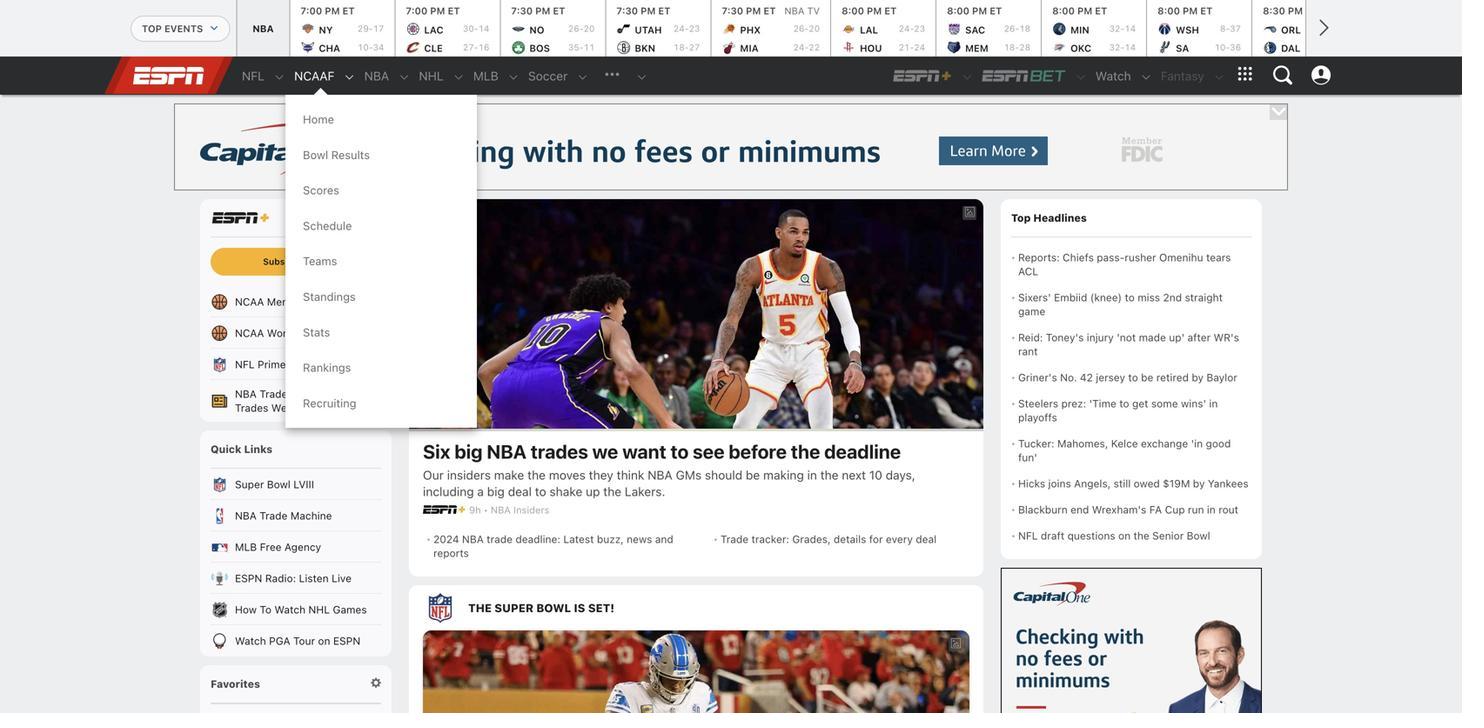 Task type: describe. For each thing, give the bounding box(es) containing it.
11
[[584, 42, 595, 52]]

game
[[1019, 306, 1046, 318]]

ncaa women's basketball link
[[200, 318, 392, 349]]

set!
[[588, 602, 615, 615]]

26- for no
[[568, 24, 584, 34]]

10 et from the left
[[1306, 5, 1318, 17]]

26- for phx
[[794, 24, 809, 34]]

trades
[[531, 441, 588, 463]]

ncaa men's basketball
[[235, 296, 351, 308]]

our
[[423, 468, 444, 483]]

want
[[290, 402, 315, 414]]

3 7:30 from the left
[[722, 5, 744, 17]]

wrexham's
[[1092, 504, 1147, 516]]

bowl
[[537, 602, 571, 615]]

tv
[[808, 5, 820, 17]]

min
[[1071, 24, 1090, 36]]

nba right the 9h
[[491, 505, 511, 516]]

nba insiders
[[491, 505, 550, 516]]

18- for bkn
[[674, 42, 689, 52]]

8:00 for wsh
[[1158, 5, 1181, 17]]

rankings
[[303, 361, 351, 374]]

$19m
[[1163, 478, 1191, 490]]

et for sac
[[990, 5, 1002, 17]]

tears
[[1207, 252, 1231, 264]]

is
[[574, 602, 586, 615]]

steelers prez: 'time to get some wins' in playoffs link
[[1019, 391, 1252, 431]]

1 vertical spatial big
[[487, 485, 505, 499]]

nba up the make
[[487, 441, 527, 463]]

deadline:
[[291, 388, 337, 401]]

buzz,
[[597, 534, 624, 546]]

8:00 for sac
[[947, 5, 970, 17]]

7:30 pm et nba tv
[[722, 5, 820, 17]]

bowl results
[[303, 148, 370, 161]]

pm for ny
[[325, 5, 340, 17]]

18
[[1020, 24, 1031, 34]]

1 horizontal spatial deal
[[916, 534, 937, 546]]

27-16
[[463, 42, 490, 52]]

mlb for mlb free agency
[[235, 542, 257, 554]]

ny
[[319, 24, 333, 36]]

trade tracker: grades, details for every deal
[[721, 534, 937, 546]]

end
[[1071, 504, 1090, 516]]

fantasy link
[[1153, 57, 1205, 95]]

pm for wsh
[[1183, 5, 1198, 17]]

up
[[586, 485, 600, 499]]

no.
[[1061, 372, 1077, 384]]

14 for 8:00 pm et
[[1125, 24, 1136, 34]]

teams link
[[294, 244, 468, 279]]

18-27
[[674, 42, 700, 52]]

to up gms
[[671, 441, 689, 463]]

30-
[[463, 24, 478, 34]]

'in
[[1192, 438, 1203, 450]]

5 et from the left
[[764, 5, 776, 17]]

8:30 pm et
[[1263, 5, 1318, 17]]

7:00 pm et for lac
[[406, 5, 460, 17]]

before
[[729, 441, 787, 463]]

six inside six big nba trades we want to see before the deadline our insiders make the moves they think nba gms should be making in the next 10 days, including a big deal to shake up the lakers.
[[423, 441, 451, 463]]

27
[[689, 42, 700, 52]]

et for wsh
[[1201, 5, 1213, 17]]

2024 nba trade deadline: latest buzz, news and reports
[[434, 534, 674, 560]]

pm for min
[[1078, 5, 1093, 17]]

30-14
[[463, 24, 490, 34]]

be inside six big nba trades we want to see before the deadline our insiders make the moves they think nba gms should be making in the next 10 days, including a big deal to shake up the lakers.
[[746, 468, 760, 483]]

26-20 for phx
[[794, 24, 820, 34]]

yankees
[[1208, 478, 1249, 490]]

nba up nfl link
[[253, 23, 274, 34]]

34
[[373, 42, 384, 52]]

1 vertical spatial to
[[260, 604, 272, 616]]

mlb for mlb
[[473, 69, 499, 83]]

nfl for nfl draft questions on the senior bowl
[[1019, 530, 1038, 542]]

32- for min
[[1110, 24, 1125, 34]]

making
[[764, 468, 804, 483]]

the right up
[[604, 485, 622, 499]]

games
[[333, 604, 367, 616]]

0 vertical spatial be
[[1142, 372, 1154, 384]]

basketball for ncaa men's basketball
[[300, 296, 351, 308]]

24-23 for 7:30 pm et
[[674, 24, 700, 34]]

37
[[1230, 24, 1242, 34]]

26- for sac
[[1004, 24, 1020, 34]]

basketball for ncaa women's basketball
[[316, 327, 366, 340]]

results
[[331, 148, 370, 161]]

latest
[[564, 534, 594, 546]]

nba trade machine
[[235, 510, 332, 522]]

to inside sixers' embiid (knee) to miss 2nd straight game
[[1125, 292, 1135, 304]]

26-20 for no
[[568, 24, 595, 34]]

draft
[[1041, 530, 1065, 542]]

see
[[333, 402, 351, 414]]

six inside nba trade deadline: six big trades we want to see
[[340, 388, 354, 401]]

nba up the lakers.
[[648, 468, 673, 483]]

2 vertical spatial in
[[1207, 504, 1216, 516]]

schedule
[[303, 219, 352, 232]]

espn radio: listen live
[[235, 573, 352, 585]]

next
[[842, 468, 866, 483]]

utah
[[635, 24, 662, 36]]

standings link
[[294, 279, 468, 315]]

bowl inside super bowl lviii link
[[267, 479, 291, 491]]

14 for 7:00 pm et
[[478, 24, 490, 34]]

7:00 for lac
[[406, 5, 428, 17]]

fun'
[[1019, 452, 1038, 464]]

baylor
[[1207, 372, 1238, 384]]

news
[[627, 534, 652, 546]]

now
[[310, 257, 329, 267]]

0 vertical spatial by
[[1192, 372, 1204, 384]]

ncaa for ncaa men's basketball
[[235, 296, 264, 308]]

for
[[870, 534, 883, 546]]

women's
[[267, 327, 313, 340]]

24- for 7:30 pm et
[[674, 24, 689, 34]]

lakers.
[[625, 485, 666, 499]]

bowl inside nfl draft questions on the senior bowl link
[[1187, 530, 1211, 542]]

a
[[477, 485, 484, 499]]

listen
[[299, 573, 329, 585]]

7:30 for utah
[[617, 5, 638, 17]]

to inside nba trade deadline: six big trades we want to see
[[318, 402, 330, 414]]

27-
[[463, 42, 478, 52]]

pm for sac
[[973, 5, 988, 17]]

10-36
[[1215, 42, 1242, 52]]

reports:
[[1019, 252, 1060, 264]]

subscribe now link
[[211, 248, 381, 276]]

in inside steelers prez: 'time to get some wins' in playoffs
[[1210, 398, 1218, 410]]

nba down super on the bottom left of page
[[235, 510, 257, 522]]

subscribe now
[[263, 257, 329, 267]]

sixers' embiid (knee) to miss 2nd straight game link
[[1019, 285, 1252, 325]]

nfl for nfl primetime
[[235, 359, 255, 371]]

toney's
[[1046, 332, 1084, 344]]

rusher
[[1125, 252, 1157, 264]]

on for tour
[[318, 636, 330, 648]]

10
[[870, 468, 883, 483]]

8:00 for min
[[1053, 5, 1075, 17]]

21-24
[[899, 42, 926, 52]]

23 for 7:30 pm et
[[689, 24, 700, 34]]

32- for okc
[[1110, 42, 1125, 52]]

ncaa for ncaa women's basketball
[[235, 327, 264, 340]]

0 horizontal spatial big
[[455, 441, 483, 463]]

watch pga tour on espn link
[[200, 626, 392, 657]]

'time
[[1090, 398, 1117, 410]]

we
[[271, 402, 287, 414]]

et for lac
[[448, 5, 460, 17]]

the super bowl is set!
[[468, 602, 615, 615]]

20 for no
[[584, 24, 595, 34]]

7:30 pm et for utah
[[617, 5, 671, 17]]

nba trade deadline: six big trades we want to see
[[235, 388, 373, 414]]

questions
[[1068, 530, 1116, 542]]

1 horizontal spatial espn
[[333, 636, 361, 648]]

10-34
[[358, 42, 384, 52]]

7:00 for ny
[[301, 5, 322, 17]]

ncaaf link
[[286, 57, 335, 95]]

quick links
[[211, 444, 273, 456]]

pm for no
[[536, 5, 551, 17]]

recruiting link
[[294, 386, 468, 422]]



Task type: vqa. For each thing, say whether or not it's contained in the screenshot.
'They
no



Task type: locate. For each thing, give the bounding box(es) containing it.
26-20 up 24-22
[[794, 24, 820, 34]]

ncaa left men's
[[235, 296, 264, 308]]

18-28
[[1004, 42, 1031, 52]]

okc
[[1071, 43, 1092, 54]]

1 vertical spatial six
[[423, 441, 451, 463]]

nba inside nba trade deadline: six big trades we want to see
[[235, 388, 257, 401]]

1 10- from the left
[[358, 42, 373, 52]]

radio:
[[265, 573, 296, 585]]

10- down 8-
[[1215, 42, 1230, 52]]

they
[[589, 468, 614, 483]]

watch left pga
[[235, 636, 266, 648]]

1 horizontal spatial 24-23
[[899, 24, 926, 34]]

cup
[[1165, 504, 1185, 516]]

et for ny
[[343, 5, 355, 17]]

1 vertical spatial mlb
[[235, 542, 257, 554]]

top events
[[142, 23, 203, 34]]

2 7:30 from the left
[[617, 5, 638, 17]]

20 up the 11
[[584, 24, 595, 34]]

agency
[[285, 542, 321, 554]]

7 et from the left
[[990, 5, 1002, 17]]

watch pga tour on espn
[[235, 636, 361, 648]]

0 horizontal spatial to
[[260, 604, 272, 616]]

8 et from the left
[[1095, 5, 1108, 17]]

to right how in the bottom of the page
[[260, 604, 272, 616]]

24- down tv
[[794, 42, 809, 52]]

7:00 up 'ny'
[[301, 5, 322, 17]]

1 horizontal spatial bowl
[[303, 148, 328, 161]]

0 horizontal spatial espn
[[235, 573, 262, 585]]

1 24-23 from the left
[[674, 24, 700, 34]]

pm up sac
[[973, 5, 988, 17]]

0 horizontal spatial 26-20
[[568, 24, 595, 34]]

basketball
[[300, 296, 351, 308], [316, 327, 366, 340]]

9h
[[469, 505, 481, 516]]

subscribe
[[263, 257, 307, 267]]

on right tour
[[318, 636, 330, 648]]

2 horizontal spatial 26-
[[1004, 24, 1020, 34]]

0 vertical spatial 32-
[[1110, 24, 1125, 34]]

nhl
[[419, 69, 444, 83], [309, 604, 330, 616]]

top for top headlines
[[1012, 212, 1031, 224]]

3 pm from the left
[[536, 5, 551, 17]]

et for min
[[1095, 5, 1108, 17]]

to inside steelers prez: 'time to get some wins' in playoffs
[[1120, 398, 1130, 410]]

trade for machine
[[260, 510, 288, 522]]

watch
[[1096, 69, 1132, 83], [275, 604, 306, 616], [235, 636, 266, 648]]

pm up 'orl' on the right of page
[[1288, 5, 1303, 17]]

2 7:30 pm et from the left
[[617, 5, 671, 17]]

1 vertical spatial on
[[318, 636, 330, 648]]

1 26- from the left
[[568, 24, 584, 34]]

espn down games
[[333, 636, 361, 648]]

0 vertical spatial in
[[1210, 398, 1218, 410]]

trade up we
[[260, 388, 288, 401]]

26-20 up 35-11
[[568, 24, 595, 34]]

1 horizontal spatial 23
[[914, 24, 926, 34]]

nfl for nfl
[[242, 69, 265, 83]]

18- for mem
[[1004, 42, 1020, 52]]

7:30 pm et up no
[[511, 5, 565, 17]]

watch for watch
[[1096, 69, 1132, 83]]

pm up "phx"
[[746, 5, 761, 17]]

6 et from the left
[[885, 5, 897, 17]]

pm up lac
[[430, 5, 445, 17]]

2 ncaa from the top
[[235, 327, 264, 340]]

18- right the bkn
[[674, 42, 689, 52]]

on
[[1119, 530, 1131, 542], [318, 636, 330, 648]]

29-
[[358, 24, 373, 34]]

1 vertical spatial ncaa
[[235, 327, 264, 340]]

1 horizontal spatial big
[[487, 485, 505, 499]]

mlb left free
[[235, 542, 257, 554]]

1 vertical spatial trade
[[260, 510, 288, 522]]

mlb free agency
[[235, 542, 321, 554]]

8:00 pm et up min
[[1053, 5, 1108, 17]]

trade down super bowl lviii
[[260, 510, 288, 522]]

3 et from the left
[[553, 5, 565, 17]]

six up see
[[340, 388, 354, 401]]

2 vertical spatial nfl
[[1019, 530, 1038, 542]]

tracker:
[[752, 534, 790, 546]]

bos
[[530, 43, 550, 54]]

1 vertical spatial nfl
[[235, 359, 255, 371]]

32-14 for min
[[1110, 24, 1136, 34]]

7:00 pm et for ny
[[301, 5, 355, 17]]

1 vertical spatial 32-14
[[1110, 42, 1136, 52]]

top left events at top
[[142, 23, 162, 34]]

to right 'jersey'
[[1129, 372, 1139, 384]]

et
[[343, 5, 355, 17], [448, 5, 460, 17], [553, 5, 565, 17], [659, 5, 671, 17], [764, 5, 776, 17], [885, 5, 897, 17], [990, 5, 1002, 17], [1095, 5, 1108, 17], [1201, 5, 1213, 17], [1306, 5, 1318, 17]]

bowl inside bowl results link
[[303, 148, 328, 161]]

5 pm from the left
[[746, 5, 761, 17]]

0 horizontal spatial 18-
[[674, 42, 689, 52]]

2 horizontal spatial bowl
[[1187, 530, 1211, 542]]

0 vertical spatial ncaa
[[235, 296, 264, 308]]

24- for 8:00 pm et
[[899, 24, 914, 34]]

29-17
[[358, 24, 384, 34]]

32-
[[1110, 24, 1125, 34], [1110, 42, 1125, 52]]

nfl draft questions on the senior bowl link
[[1019, 523, 1252, 549]]

0 horizontal spatial be
[[746, 468, 760, 483]]

8:00 pm et up lal
[[842, 5, 897, 17]]

2 24-23 from the left
[[899, 24, 926, 34]]

on down blackburn end wrexham's fa cup run in rout
[[1119, 530, 1131, 542]]

advertisement element
[[1001, 569, 1262, 714]]

six
[[340, 388, 354, 401], [423, 441, 451, 463]]

deal up the nba insiders
[[508, 485, 532, 499]]

hicks joins angels, still owed $19m by yankees
[[1019, 478, 1249, 490]]

0 horizontal spatial 7:30
[[511, 5, 533, 17]]

top for top events
[[142, 23, 162, 34]]

6 pm from the left
[[867, 5, 882, 17]]

2 et from the left
[[448, 5, 460, 17]]

2 vertical spatial bowl
[[1187, 530, 1211, 542]]

1 horizontal spatial 18-
[[1004, 42, 1020, 52]]

2 23 from the left
[[914, 24, 926, 34]]

the right the make
[[528, 468, 546, 483]]

steelers prez: 'time to get some wins' in playoffs
[[1019, 398, 1218, 424]]

0 vertical spatial espn
[[235, 573, 262, 585]]

the left the next
[[821, 468, 839, 483]]

tour
[[293, 636, 315, 648]]

ncaa
[[235, 296, 264, 308], [235, 327, 264, 340]]

0 vertical spatial trade
[[260, 388, 288, 401]]

pm for utah
[[641, 5, 656, 17]]

8:00 up min
[[1053, 5, 1075, 17]]

nfl left draft
[[1019, 530, 1038, 542]]

2 32- from the top
[[1110, 42, 1125, 52]]

nfl left primetime at the left bottom of page
[[235, 359, 255, 371]]

schedule link
[[294, 208, 468, 244]]

0 horizontal spatial 23
[[689, 24, 700, 34]]

0 vertical spatial bowl
[[303, 148, 328, 161]]

7:30 pm et up the utah
[[617, 5, 671, 17]]

be left retired
[[1142, 372, 1154, 384]]

7:30 up "phx"
[[722, 5, 744, 17]]

to left the get
[[1120, 398, 1130, 410]]

ncaa women's basketball
[[235, 327, 366, 340]]

links
[[244, 444, 273, 456]]

1 horizontal spatial be
[[1142, 372, 1154, 384]]

35-
[[568, 42, 584, 52]]

9 pm from the left
[[1183, 5, 1198, 17]]

1 7:00 pm et from the left
[[301, 5, 355, 17]]

mia
[[740, 43, 759, 54]]

make
[[494, 468, 524, 483]]

24-23 up the 21-24 at the top right of page
[[899, 24, 926, 34]]

1 horizontal spatial on
[[1119, 530, 1131, 542]]

1 vertical spatial nhl
[[309, 604, 330, 616]]

1 horizontal spatial 10-
[[1215, 42, 1230, 52]]

0 vertical spatial six
[[340, 388, 354, 401]]

1 32-14 from the top
[[1110, 24, 1136, 34]]

playoffs
[[1019, 412, 1058, 424]]

to up "insiders"
[[535, 485, 546, 499]]

2 horizontal spatial 7:30
[[722, 5, 744, 17]]

32-14 up watch link
[[1110, 42, 1136, 52]]

2 32-14 from the top
[[1110, 42, 1136, 52]]

'not
[[1117, 332, 1136, 344]]

reid:
[[1019, 332, 1043, 344]]

8:00 up sac
[[947, 5, 970, 17]]

1 horizontal spatial 7:00
[[406, 5, 428, 17]]

et for no
[[553, 5, 565, 17]]

nfl
[[242, 69, 265, 83], [235, 359, 255, 371], [1019, 530, 1038, 542]]

2 pm from the left
[[430, 5, 445, 17]]

0 horizontal spatial 10-
[[358, 42, 373, 52]]

1 horizontal spatial watch
[[275, 604, 306, 616]]

32-14 for okc
[[1110, 42, 1136, 52]]

2 vertical spatial watch
[[235, 636, 266, 648]]

0 vertical spatial big
[[455, 441, 483, 463]]

basketball inside ncaa men's basketball link
[[300, 296, 351, 308]]

bowl left lviii
[[267, 479, 291, 491]]

0 horizontal spatial bowl
[[267, 479, 291, 491]]

23 for 8:00 pm et
[[914, 24, 926, 34]]

8:00 for lal
[[842, 5, 865, 17]]

0 horizontal spatial on
[[318, 636, 330, 648]]

1 vertical spatial watch
[[275, 604, 306, 616]]

14 right min
[[1125, 24, 1136, 34]]

0 horizontal spatial deal
[[508, 485, 532, 499]]

pm up 'ny'
[[325, 5, 340, 17]]

the left senior
[[1134, 530, 1150, 542]]

trade inside the trade tracker: grades, details for every deal link
[[721, 534, 749, 546]]

in
[[1210, 398, 1218, 410], [808, 468, 817, 483], [1207, 504, 1216, 516]]

live
[[332, 573, 352, 585]]

1 18- from the left
[[674, 42, 689, 52]]

0 horizontal spatial 7:00
[[301, 5, 322, 17]]

bowl down run
[[1187, 530, 1211, 542]]

1 20 from the left
[[584, 24, 595, 34]]

1 horizontal spatial to
[[318, 402, 330, 414]]

4 pm from the left
[[641, 5, 656, 17]]

2 vertical spatial trade
[[721, 534, 749, 546]]

espn radio: listen live link
[[200, 563, 392, 595]]

insiders
[[514, 505, 550, 516]]

deal right every
[[916, 534, 937, 546]]

1 vertical spatial be
[[746, 468, 760, 483]]

1 vertical spatial espn
[[333, 636, 361, 648]]

7 pm from the left
[[973, 5, 988, 17]]

0 vertical spatial deal
[[508, 485, 532, 499]]

1 7:30 from the left
[[511, 5, 533, 17]]

espn up how in the bottom of the page
[[235, 573, 262, 585]]

9 et from the left
[[1201, 5, 1213, 17]]

no
[[530, 24, 545, 36]]

0 horizontal spatial mlb
[[235, 542, 257, 554]]

3 8:00 from the left
[[1053, 5, 1075, 17]]

8:00 pm et for min
[[1053, 5, 1108, 17]]

mlb down 16
[[473, 69, 499, 83]]

and
[[655, 534, 674, 546]]

1 horizontal spatial 26-
[[794, 24, 809, 34]]

0 vertical spatial to
[[318, 402, 330, 414]]

2 7:00 from the left
[[406, 5, 428, 17]]

4 et from the left
[[659, 5, 671, 17]]

0 horizontal spatial 24-23
[[674, 24, 700, 34]]

0 horizontal spatial six
[[340, 388, 354, 401]]

mlb link
[[465, 57, 499, 95]]

1 horizontal spatial top
[[1012, 212, 1031, 224]]

1 vertical spatial bowl
[[267, 479, 291, 491]]

trade left "tracker:"
[[721, 534, 749, 546]]

six up our
[[423, 441, 451, 463]]

24-22
[[794, 42, 820, 52]]

1 horizontal spatial 20
[[809, 24, 820, 34]]

1 7:00 from the left
[[301, 5, 322, 17]]

1 vertical spatial in
[[808, 468, 817, 483]]

2 horizontal spatial watch
[[1096, 69, 1132, 83]]

24- up 18-27
[[674, 24, 689, 34]]

teams
[[303, 255, 337, 268]]

phx
[[740, 24, 761, 36]]

2 7:00 pm et from the left
[[406, 5, 460, 17]]

32- right min
[[1110, 24, 1125, 34]]

7:00 pm et up 'ny'
[[301, 5, 355, 17]]

0 horizontal spatial 26-
[[568, 24, 584, 34]]

on for questions
[[1119, 530, 1131, 542]]

miss
[[1138, 292, 1161, 304]]

0 vertical spatial basketball
[[300, 296, 351, 308]]

0 vertical spatial watch
[[1096, 69, 1132, 83]]

wr's
[[1214, 332, 1240, 344]]

1 horizontal spatial six
[[423, 441, 451, 463]]

pm up the utah
[[641, 5, 656, 17]]

2 8:00 from the left
[[947, 5, 970, 17]]

watch link
[[1087, 57, 1132, 95]]

some
[[1152, 398, 1178, 410]]

nfl left ncaaf 'link'
[[242, 69, 265, 83]]

24-23 for 8:00 pm et
[[899, 24, 926, 34]]

trade inside nba trade machine link
[[260, 510, 288, 522]]

1 vertical spatial basketball
[[316, 327, 366, 340]]

watch down "espn radio: listen live"
[[275, 604, 306, 616]]

8:00 pm et for sac
[[947, 5, 1002, 17]]

2nd
[[1164, 292, 1182, 304]]

trade
[[487, 534, 513, 546]]

1 7:30 pm et from the left
[[511, 5, 565, 17]]

deal inside six big nba trades we want to see before the deadline our insiders make the moves they think nba gms should be making in the next 10 days, including a big deal to shake up the lakers.
[[508, 485, 532, 499]]

7:30 up no
[[511, 5, 533, 17]]

0 horizontal spatial top
[[142, 23, 162, 34]]

pm up min
[[1078, 5, 1093, 17]]

1 vertical spatial deal
[[916, 534, 937, 546]]

in right run
[[1207, 504, 1216, 516]]

see
[[693, 441, 725, 463]]

1 horizontal spatial 24-
[[794, 42, 809, 52]]

to left the miss
[[1125, 292, 1135, 304]]

8:00 pm et for lal
[[842, 5, 897, 17]]

by right the $19m
[[1193, 478, 1205, 490]]

reports: chiefs pass-rusher omenihu tears acl link
[[1019, 245, 1252, 285]]

0 horizontal spatial nhl
[[309, 604, 330, 616]]

1 horizontal spatial mlb
[[473, 69, 499, 83]]

1 et from the left
[[343, 5, 355, 17]]

nba up reports
[[462, 534, 484, 546]]

made
[[1139, 332, 1167, 344]]

nhl left games
[[309, 604, 330, 616]]

1 horizontal spatial 26-20
[[794, 24, 820, 34]]

20 down tv
[[809, 24, 820, 34]]

1 23 from the left
[[689, 24, 700, 34]]

big up "insiders"
[[455, 441, 483, 463]]

pm up the wsh at the right of the page
[[1183, 5, 1198, 17]]

pm for lal
[[867, 5, 882, 17]]

7:30 pm et for no
[[511, 5, 565, 17]]

0 horizontal spatial 7:00 pm et
[[301, 5, 355, 17]]

1 26-20 from the left
[[568, 24, 595, 34]]

26- up 18-28
[[1004, 24, 1020, 34]]

26- up 35-
[[568, 24, 584, 34]]

nba left tv
[[785, 5, 805, 17]]

pm for lac
[[430, 5, 445, 17]]

1 pm from the left
[[325, 5, 340, 17]]

up'
[[1170, 332, 1185, 344]]

watch left fantasy link
[[1096, 69, 1132, 83]]

1 horizontal spatial nhl
[[419, 69, 444, 83]]

0 vertical spatial 32-14
[[1110, 24, 1136, 34]]

3 26- from the left
[[1004, 24, 1020, 34]]

2 20 from the left
[[809, 24, 820, 34]]

10- for cha
[[358, 42, 373, 52]]

headlines
[[1034, 212, 1087, 224]]

super bowl lviii link
[[200, 469, 392, 501]]

24-23
[[674, 24, 700, 34], [899, 24, 926, 34]]

24- up 21- on the top right of page
[[899, 24, 914, 34]]

in inside six big nba trades we want to see before the deadline our insiders make the moves they think nba gms should be making in the next 10 days, including a big deal to shake up the lakers.
[[808, 468, 817, 483]]

hou
[[860, 43, 882, 54]]

1 8:00 from the left
[[842, 5, 865, 17]]

4 8:00 from the left
[[1158, 5, 1181, 17]]

4 8:00 pm et from the left
[[1158, 5, 1213, 17]]

top left headlines at the top right of page
[[1012, 212, 1031, 224]]

1 horizontal spatial 7:30 pm et
[[617, 5, 671, 17]]

32- up watch link
[[1110, 42, 1125, 52]]

1 horizontal spatial 7:30
[[617, 5, 638, 17]]

reid: toney's injury 'not made up' after wr's rant link
[[1019, 325, 1252, 365]]

in right making
[[808, 468, 817, 483]]

8:00 pm et for wsh
[[1158, 5, 1213, 17]]

watch for watch pga tour on espn
[[235, 636, 266, 648]]

et for lal
[[885, 5, 897, 17]]

0 horizontal spatial 24-
[[674, 24, 689, 34]]

prez:
[[1062, 398, 1087, 410]]

2 8:00 pm et from the left
[[947, 5, 1002, 17]]

14 up 16
[[478, 24, 490, 34]]

7:30
[[511, 5, 533, 17], [617, 5, 638, 17], [722, 5, 744, 17]]

et for utah
[[659, 5, 671, 17]]

1 vertical spatial 32-
[[1110, 42, 1125, 52]]

basketball inside ncaa women's basketball link
[[316, 327, 366, 340]]

0 vertical spatial top
[[142, 23, 162, 34]]

2 horizontal spatial 24-
[[899, 24, 914, 34]]

2024 nba trade deadline: latest buzz, news and reports link
[[434, 527, 697, 567]]

1 32- from the top
[[1110, 24, 1125, 34]]

7:30 up the utah
[[617, 5, 638, 17]]

7:00 up lac
[[406, 5, 428, 17]]

18- down 26-18
[[1004, 42, 1020, 52]]

1 ncaa from the top
[[235, 296, 264, 308]]

get
[[1133, 398, 1149, 410]]

bowl left the results
[[303, 148, 328, 161]]

by left 'baylor'
[[1192, 372, 1204, 384]]

nba down 34
[[364, 69, 389, 83]]

20 for phx
[[809, 24, 820, 34]]

8:00 pm et up sac
[[947, 5, 1002, 17]]

1 vertical spatial top
[[1012, 212, 1031, 224]]

1 8:00 pm et from the left
[[842, 5, 897, 17]]

0 vertical spatial nfl
[[242, 69, 265, 83]]

run
[[1188, 504, 1205, 516]]

trade for deadline:
[[260, 388, 288, 401]]

1 vertical spatial by
[[1193, 478, 1205, 490]]

8 pm from the left
[[1078, 5, 1093, 17]]

10- for sa
[[1215, 42, 1230, 52]]

26-18
[[1004, 24, 1031, 34]]

nba link
[[356, 57, 389, 95]]

pm up no
[[536, 5, 551, 17]]

rant
[[1019, 346, 1038, 358]]

chiefs
[[1063, 252, 1094, 264]]

embiid
[[1054, 292, 1088, 304]]

0 vertical spatial mlb
[[473, 69, 499, 83]]

in right wins' in the bottom right of the page
[[1210, 398, 1218, 410]]

10- down 29- in the top of the page
[[358, 42, 373, 52]]

2 26- from the left
[[794, 24, 809, 34]]

0 vertical spatial on
[[1119, 530, 1131, 542]]

nhl down cle
[[419, 69, 444, 83]]

bowl
[[303, 148, 328, 161], [267, 479, 291, 491], [1187, 530, 1211, 542]]

the up making
[[791, 441, 820, 463]]

to
[[1125, 292, 1135, 304], [1129, 372, 1139, 384], [1120, 398, 1130, 410], [671, 441, 689, 463], [535, 485, 546, 499]]

7:00 pm et up lac
[[406, 5, 460, 17]]

10 pm from the left
[[1288, 5, 1303, 17]]

omenihu
[[1160, 252, 1204, 264]]

straight
[[1185, 292, 1223, 304]]

espn plus logo image
[[211, 211, 271, 226]]

2 18- from the left
[[1004, 42, 1020, 52]]

0 vertical spatial nhl
[[419, 69, 444, 83]]

7:30 for no
[[511, 5, 533, 17]]

0 horizontal spatial 7:30 pm et
[[511, 5, 565, 17]]

exchange
[[1141, 438, 1189, 450]]

2 26-20 from the left
[[794, 24, 820, 34]]

pm up lal
[[867, 5, 882, 17]]

trade inside nba trade deadline: six big trades we want to see
[[260, 388, 288, 401]]

32-14 right min
[[1110, 24, 1136, 34]]

nba
[[785, 5, 805, 17], [253, 23, 274, 34], [364, 69, 389, 83], [235, 388, 257, 401], [487, 441, 527, 463], [648, 468, 673, 483], [491, 505, 511, 516], [235, 510, 257, 522], [462, 534, 484, 546]]

3 8:00 pm et from the left
[[1053, 5, 1108, 17]]

0 horizontal spatial watch
[[235, 636, 266, 648]]

2 10- from the left
[[1215, 42, 1230, 52]]

top inside button
[[142, 23, 162, 34]]

24-23 up 18-27
[[674, 24, 700, 34]]

0 horizontal spatial 20
[[584, 24, 595, 34]]

23 up 24
[[914, 24, 926, 34]]

7:00
[[301, 5, 322, 17], [406, 5, 428, 17]]

1 horizontal spatial 7:00 pm et
[[406, 5, 460, 17]]

be down before in the bottom of the page
[[746, 468, 760, 483]]

nba inside 2024 nba trade deadline: latest buzz, news and reports
[[462, 534, 484, 546]]

14 up watch link
[[1125, 42, 1136, 52]]



